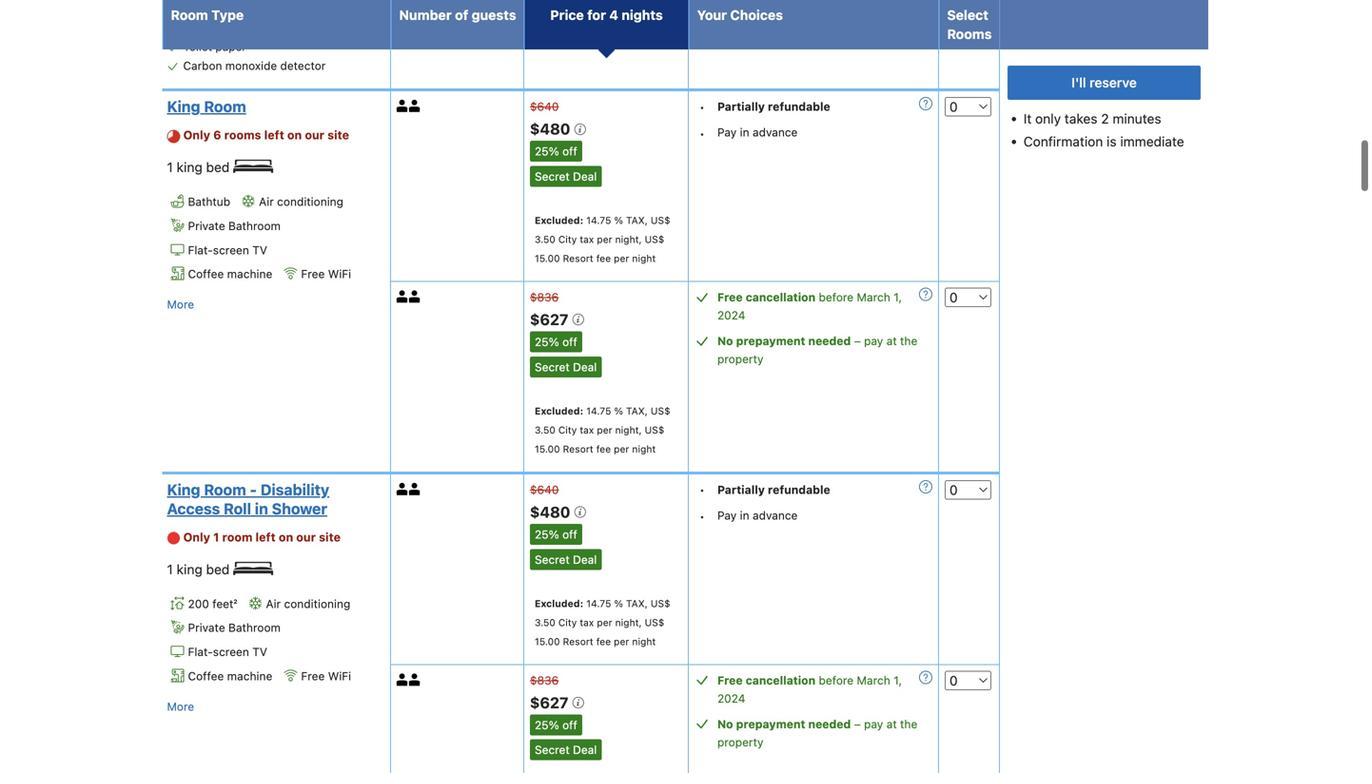 Task type: locate. For each thing, give the bounding box(es) containing it.
us$
[[651, 215, 670, 226], [645, 234, 664, 245], [651, 405, 670, 417], [645, 424, 664, 436], [651, 598, 670, 609], [645, 617, 664, 628]]

2 25% off. you're getting a reduced rate because this property is offering a discount.. element from the top
[[530, 332, 582, 353]]

air right bathtub at top left
[[259, 195, 274, 208]]

1 left room
[[213, 530, 219, 544]]

no prepayment needed
[[717, 334, 851, 348], [717, 718, 851, 731]]

1 1 king bed from the top
[[167, 159, 233, 175]]

partially refundable
[[717, 100, 830, 113], [717, 483, 830, 497]]

1 resort from the top
[[563, 253, 593, 264]]

refundable
[[768, 100, 830, 113], [768, 483, 830, 497]]

1 down the king room
[[167, 159, 173, 175]]

0 vertical spatial no prepayment needed
[[717, 334, 851, 348]]

14.75
[[586, 215, 611, 226], [586, 405, 611, 417], [586, 598, 611, 609]]

2 vertical spatial night
[[632, 636, 656, 647]]

0 vertical spatial pay
[[717, 126, 737, 139]]

%
[[614, 215, 623, 226], [614, 405, 623, 417], [614, 598, 623, 609]]

1 vertical spatial – pay at the property
[[717, 718, 918, 749]]

1 vertical spatial only
[[183, 530, 210, 544]]

bathroom down bathtub at top left
[[228, 219, 281, 233]]

king up 200 at the bottom of page
[[177, 562, 202, 577]]

on for king room
[[287, 128, 302, 142]]

0 vertical spatial machine
[[227, 268, 272, 281]]

tv
[[252, 243, 267, 257], [252, 646, 267, 659]]

tax,
[[626, 215, 648, 226], [626, 405, 648, 417], [626, 598, 648, 609]]

site for king room
[[327, 128, 349, 142]]

0 vertical spatial only
[[183, 128, 210, 142]]

screen down bathtub at top left
[[213, 243, 249, 257]]

3 resort from the top
[[563, 636, 593, 647]]

1 king bed up 200 at the bottom of page
[[167, 562, 233, 577]]

king down carbon
[[167, 98, 200, 116]]

0 vertical spatial more
[[167, 298, 194, 311]]

0 vertical spatial bathroom
[[228, 219, 281, 233]]

1 vertical spatial the
[[900, 718, 918, 731]]

room for king room
[[204, 98, 246, 116]]

more details on meals and payment options image for first secret deal. you're getting a reduced rate because this property is offering member-only deals when you're signed into your booking.com account.. element from the bottom of the page
[[919, 671, 932, 684]]

2 vertical spatial 1
[[167, 562, 173, 577]]

1 vertical spatial $640
[[530, 483, 559, 497]]

only 6 rooms left on our site
[[183, 128, 349, 142]]

0 vertical spatial king
[[167, 98, 200, 116]]

pay in advance for king room
[[717, 126, 798, 139]]

0 vertical spatial 1,
[[894, 291, 902, 304]]

3 fee from the top
[[596, 636, 611, 647]]

14.75 for king room - disability access roll in shower
[[586, 598, 611, 609]]

1 king bed up bathtub at top left
[[167, 159, 233, 175]]

0 vertical spatial 1
[[167, 159, 173, 175]]

air conditioning down only 6 rooms left on our site
[[259, 195, 343, 208]]

rooms
[[224, 128, 261, 142]]

3 night from the top
[[632, 636, 656, 647]]

25% for 25% off. you're getting a reduced rate because this property is offering a discount.. element related to 1st secret deal. you're getting a reduced rate because this property is offering member-only deals when you're signed into your booking.com account.. element from the top
[[535, 145, 559, 158]]

guests
[[472, 7, 516, 23]]

wardrobe
[[235, 21, 287, 34]]

2 property from the top
[[717, 736, 764, 749]]

immediate
[[1120, 134, 1184, 149]]

1 vertical spatial 14.75
[[586, 405, 611, 417]]

0 vertical spatial private bathroom
[[188, 219, 281, 233]]

room up 6
[[204, 98, 246, 116]]

1 more from the top
[[167, 298, 194, 311]]

conditioning for king room - disability access roll in shower
[[284, 597, 350, 611]]

0 vertical spatial 3.50
[[535, 234, 556, 245]]

0 vertical spatial more details on meals and payment options image
[[919, 288, 932, 301]]

3 25% off. you're getting a reduced rate because this property is offering a discount.. element from the top
[[530, 524, 582, 545]]

1 vertical spatial before march 1, 2024
[[717, 674, 902, 705]]

room up roll
[[204, 481, 246, 499]]

bed up the 200 feet² in the bottom of the page
[[206, 562, 230, 577]]

1 vertical spatial flat-
[[188, 646, 213, 659]]

1 vertical spatial 1 king bed
[[167, 562, 233, 577]]

night, for king room - disability access roll in shower
[[615, 617, 642, 628]]

bed down 6
[[206, 159, 230, 175]]

1 vertical spatial site
[[319, 530, 341, 544]]

1 1, from the top
[[894, 291, 902, 304]]

screen for king room - disability access roll in shower
[[213, 646, 249, 659]]

1 vertical spatial flat-screen tv
[[188, 646, 267, 659]]

number
[[399, 7, 452, 23]]

night,
[[615, 234, 642, 245], [615, 424, 642, 436], [615, 617, 642, 628]]

1 vertical spatial $480
[[530, 503, 574, 521]]

air conditioning down 'only 1 room left on our site'
[[266, 597, 350, 611]]

at
[[886, 334, 897, 348], [886, 718, 897, 731]]

tax, for king room
[[626, 215, 648, 226]]

air
[[259, 195, 274, 208], [266, 597, 281, 611]]

king inside king room - disability access roll in shower
[[167, 481, 200, 499]]

2 secret deal. you're getting a reduced rate because this property is offering member-only deals when you're signed into your booking.com account.. element from the top
[[530, 357, 602, 378]]

0 vertical spatial pay in advance
[[717, 126, 798, 139]]

secret for 2nd secret deal. you're getting a reduced rate because this property is offering member-only deals when you're signed into your booking.com account.. element
[[535, 361, 570, 374]]

bathroom
[[228, 219, 281, 233], [228, 622, 281, 635]]

1 vertical spatial bathroom
[[228, 622, 281, 635]]

tax
[[580, 234, 594, 245], [580, 424, 594, 436], [580, 617, 594, 628]]

private bathroom
[[188, 219, 281, 233], [188, 622, 281, 635]]

occupancy image
[[397, 291, 409, 303], [409, 291, 421, 303], [409, 483, 421, 496], [397, 674, 409, 686]]

0 vertical spatial cancellation
[[746, 291, 816, 304]]

night, for king room
[[615, 234, 642, 245]]

night for king room - disability access roll in shower
[[632, 636, 656, 647]]

tv for king room
[[252, 243, 267, 257]]

off
[[562, 145, 577, 158], [562, 335, 577, 349], [562, 528, 577, 541], [562, 719, 577, 732]]

0 vertical spatial prepayment
[[736, 334, 805, 348]]

0 vertical spatial %
[[614, 215, 623, 226]]

king for king room
[[167, 98, 200, 116]]

0 vertical spatial at
[[886, 334, 897, 348]]

conditioning
[[277, 195, 343, 208], [284, 597, 350, 611]]

left
[[264, 128, 284, 142], [256, 530, 276, 544]]

minutes
[[1113, 111, 1161, 127]]

2 vertical spatial resort
[[563, 636, 593, 647]]

1 secret from the top
[[535, 170, 570, 183]]

prepayment
[[736, 334, 805, 348], [736, 718, 805, 731]]

price
[[550, 7, 584, 23]]

1 more details on meals and payment options image from the top
[[919, 288, 932, 301]]

more link for king room
[[167, 295, 194, 314]]

2 bathroom from the top
[[228, 622, 281, 635]]

resort for king room - disability access roll in shower
[[563, 636, 593, 647]]

air conditioning for king room
[[259, 195, 343, 208]]

1 vertical spatial $627
[[530, 694, 572, 712]]

1 vertical spatial $836
[[530, 674, 559, 687]]

site down king room link
[[327, 128, 349, 142]]

free wifi for king room
[[301, 268, 351, 281]]

1 25% off. you're getting a reduced rate because this property is offering a discount.. element from the top
[[530, 141, 582, 162]]

machine down feet²
[[227, 670, 272, 683]]

1 vertical spatial %
[[614, 405, 623, 417]]

1 25% off from the top
[[535, 145, 577, 158]]

2 vertical spatial 14.75
[[586, 598, 611, 609]]

1,
[[894, 291, 902, 304], [894, 674, 902, 687]]

0 vertical spatial our
[[305, 128, 324, 142]]

king room - disability access roll in shower
[[167, 481, 329, 518]]

0 vertical spatial bed
[[206, 159, 230, 175]]

deal
[[573, 170, 597, 183], [573, 361, 597, 374], [573, 553, 597, 566], [573, 744, 597, 757]]

conditioning down 'only 1 room left on our site'
[[284, 597, 350, 611]]

paper
[[215, 40, 246, 53]]

machine for king room - disability access roll in shower
[[227, 670, 272, 683]]

0 vertical spatial no
[[717, 334, 733, 348]]

2 vertical spatial tax
[[580, 617, 594, 628]]

1 coffee from the top
[[188, 268, 224, 281]]

bathroom down feet²
[[228, 622, 281, 635]]

air right feet²
[[266, 597, 281, 611]]

king up bathtub at top left
[[177, 159, 202, 175]]

2 tax, from the top
[[626, 405, 648, 417]]

2 – from the top
[[854, 718, 861, 731]]

no prepayment needed for first secret deal. you're getting a reduced rate because this property is offering member-only deals when you're signed into your booking.com account.. element from the bottom of the page
[[717, 718, 851, 731]]

3 night, from the top
[[615, 617, 642, 628]]

1 night, from the top
[[615, 234, 642, 245]]

2 coffee machine from the top
[[188, 670, 272, 683]]

in
[[740, 126, 749, 139], [255, 500, 268, 518], [740, 509, 749, 522]]

•
[[699, 100, 705, 114], [699, 127, 705, 140], [699, 484, 705, 497], [699, 510, 705, 524]]

2 king from the top
[[167, 481, 200, 499]]

advance
[[753, 126, 798, 139], [753, 509, 798, 522]]

1 partially refundable from the top
[[717, 100, 830, 113]]

coffee machine down bathtub at top left
[[188, 268, 272, 281]]

14.75 % tax, us$ 3.50 city tax per night, us$ 15.00 resort fee per night
[[535, 215, 670, 264], [535, 405, 670, 455], [535, 598, 670, 647]]

1 off from the top
[[562, 145, 577, 158]]

screen down feet²
[[213, 646, 249, 659]]

pay for first secret deal. you're getting a reduced rate because this property is offering member-only deals when you're signed into your booking.com account.. element from the bottom of the page
[[864, 718, 883, 731]]

1 flat- from the top
[[188, 243, 213, 257]]

night
[[632, 253, 656, 264], [632, 443, 656, 455], [632, 636, 656, 647]]

1 vertical spatial more
[[167, 700, 194, 714]]

3 25% from the top
[[535, 528, 559, 541]]

2 before from the top
[[819, 674, 854, 687]]

free cancellation for 2nd secret deal. you're getting a reduced rate because this property is offering member-only deals when you're signed into your booking.com account.. element more details on meals and payment options icon
[[717, 291, 816, 304]]

0 vertical spatial fee
[[596, 253, 611, 264]]

1 vertical spatial night
[[632, 443, 656, 455]]

25% for 25% off. you're getting a reduced rate because this property is offering a discount.. element for first secret deal. you're getting a reduced rate because this property is offering member-only deals when you're signed into your booking.com account.. element from the bottom of the page
[[535, 719, 559, 732]]

is
[[1107, 134, 1117, 149]]

1 vertical spatial 14.75 % tax, us$ 3.50 city tax per night, us$ 15.00 resort fee per night
[[535, 405, 670, 455]]

before march 1, 2024
[[717, 291, 902, 322], [717, 674, 902, 705]]

wifi for king room - disability access roll in shower
[[328, 670, 351, 683]]

0 vertical spatial $627
[[530, 311, 572, 329]]

2 excluded: from the top
[[535, 405, 583, 417]]

for
[[587, 7, 606, 23]]

on down king room link
[[287, 128, 302, 142]]

closet
[[304, 21, 337, 34]]

$480 for king room - disability access roll in shower
[[530, 503, 574, 521]]

more details on meals and payment options image
[[919, 97, 932, 110]]

only for king room
[[183, 128, 210, 142]]

2 3.50 from the top
[[535, 424, 556, 436]]

1 vertical spatial no prepayment needed
[[717, 718, 851, 731]]

1 vertical spatial pay
[[864, 718, 883, 731]]

1 vertical spatial free wifi
[[301, 670, 351, 683]]

1 25% from the top
[[535, 145, 559, 158]]

25% off. you're getting a reduced rate because this property is offering a discount.. element
[[530, 141, 582, 162], [530, 332, 582, 353], [530, 524, 582, 545], [530, 715, 582, 736]]

0 vertical spatial 14.75
[[586, 215, 611, 226]]

private down bathtub at top left
[[188, 219, 225, 233]]

flat-screen tv down feet²
[[188, 646, 267, 659]]

1 vertical spatial machine
[[227, 670, 272, 683]]

before for first secret deal. you're getting a reduced rate because this property is offering member-only deals when you're signed into your booking.com account.. element from the bottom of the page's more details on meals and payment options icon
[[819, 674, 854, 687]]

in for king room - disability access roll in shower
[[740, 509, 749, 522]]

refundable for king room
[[768, 100, 830, 113]]

4 • from the top
[[699, 510, 705, 524]]

2 secret from the top
[[535, 361, 570, 374]]

14.75 % tax, us$ 3.50 city tax per night, us$ 15.00 resort fee per night for king room - disability access roll in shower
[[535, 598, 670, 647]]

200 feet²
[[188, 597, 237, 611]]

wardrobe or closet
[[235, 21, 337, 34]]

3.50
[[535, 234, 556, 245], [535, 424, 556, 436], [535, 617, 556, 628]]

2 vertical spatial room
[[204, 481, 246, 499]]

1 3.50 from the top
[[535, 234, 556, 245]]

1 down "access"
[[167, 562, 173, 577]]

private for king room - disability access roll in shower
[[188, 622, 225, 635]]

1 bed from the top
[[206, 159, 230, 175]]

1 wifi from the top
[[328, 268, 351, 281]]

0 vertical spatial tax
[[580, 234, 594, 245]]

king for king room - disability access roll in shower
[[167, 481, 200, 499]]

pay
[[864, 334, 883, 348], [864, 718, 883, 731]]

25% off. you're getting a reduced rate because this property is offering a discount.. element for 3rd secret deal. you're getting a reduced rate because this property is offering member-only deals when you're signed into your booking.com account.. element
[[530, 524, 582, 545]]

– pay at the property
[[717, 334, 918, 366], [717, 718, 918, 749]]

1 tax, from the top
[[626, 215, 648, 226]]

more details on meals and payment options image
[[919, 288, 932, 301], [919, 480, 932, 494], [919, 671, 932, 684]]

0 vertical spatial 1 king bed
[[167, 159, 233, 175]]

coffee down bathtub at top left
[[188, 268, 224, 281]]

2024 for 2nd secret deal. you're getting a reduced rate because this property is offering member-only deals when you're signed into your booking.com account.. element
[[717, 309, 746, 322]]

more for king room - disability access roll in shower
[[167, 700, 194, 714]]

0 vertical spatial resort
[[563, 253, 593, 264]]

your choices
[[697, 7, 783, 23]]

only left 6
[[183, 128, 210, 142]]

3 % from the top
[[614, 598, 623, 609]]

0 vertical spatial coffee machine
[[188, 268, 272, 281]]

only
[[183, 128, 210, 142], [183, 530, 210, 544]]

more
[[167, 298, 194, 311], [167, 700, 194, 714]]

1 vertical spatial tax,
[[626, 405, 648, 417]]

excluded: for king room - disability access roll in shower
[[535, 598, 583, 609]]

2 resort from the top
[[563, 443, 593, 455]]

2 free cancellation from the top
[[717, 674, 816, 687]]

0 vertical spatial free wifi
[[301, 268, 351, 281]]

coffee machine
[[188, 268, 272, 281], [188, 670, 272, 683]]

2 vertical spatial %
[[614, 598, 623, 609]]

march for 2nd secret deal. you're getting a reduced rate because this property is offering member-only deals when you're signed into your booking.com account.. element
[[857, 291, 890, 304]]

1 night from the top
[[632, 253, 656, 264]]

room inside king room - disability access roll in shower
[[204, 481, 246, 499]]

1 vertical spatial on
[[279, 530, 293, 544]]

the
[[900, 334, 918, 348], [900, 718, 918, 731]]

2 advance from the top
[[753, 509, 798, 522]]

resort
[[563, 253, 593, 264], [563, 443, 593, 455], [563, 636, 593, 647]]

coffee down the 200 feet² in the bottom of the page
[[188, 670, 224, 683]]

only
[[1035, 111, 1061, 127]]

no
[[717, 334, 733, 348], [717, 718, 733, 731]]

3 more details on meals and payment options image from the top
[[919, 671, 932, 684]]

0 vertical spatial night
[[632, 253, 656, 264]]

1 vertical spatial tax
[[580, 424, 594, 436]]

$640
[[530, 100, 559, 113], [530, 483, 559, 497]]

3 excluded: from the top
[[535, 598, 583, 609]]

1 march from the top
[[857, 291, 890, 304]]

free
[[301, 268, 325, 281], [717, 291, 743, 304], [301, 670, 325, 683], [717, 674, 743, 687]]

left right room
[[256, 530, 276, 544]]

1 fee from the top
[[596, 253, 611, 264]]

of
[[455, 7, 468, 23]]

0 vertical spatial left
[[264, 128, 284, 142]]

2 bed from the top
[[206, 562, 230, 577]]

in for king room
[[740, 126, 749, 139]]

2 $627 from the top
[[530, 694, 572, 712]]

our down shower
[[296, 530, 316, 544]]

fee
[[596, 253, 611, 264], [596, 443, 611, 455], [596, 636, 611, 647]]

fee for king room - disability access roll in shower
[[596, 636, 611, 647]]

secret deal. you're getting a reduced rate because this property is offering member-only deals when you're signed into your booking.com account.. element
[[530, 166, 602, 187], [530, 357, 602, 378], [530, 549, 602, 570], [530, 740, 602, 761]]

2 pay from the top
[[864, 718, 883, 731]]

2024
[[717, 309, 746, 322], [717, 692, 746, 705]]

secret
[[535, 170, 570, 183], [535, 361, 570, 374], [535, 553, 570, 566], [535, 744, 570, 757]]

1 2024 from the top
[[717, 309, 746, 322]]

secret deal for 2nd secret deal. you're getting a reduced rate because this property is offering member-only deals when you're signed into your booking.com account.. element's 25% off. you're getting a reduced rate because this property is offering a discount.. element
[[535, 361, 597, 374]]

2 1, from the top
[[894, 674, 902, 687]]

0 vertical spatial the
[[900, 334, 918, 348]]

partially refundable for king room - disability access roll in shower
[[717, 483, 830, 497]]

only down "access"
[[183, 530, 210, 544]]

city
[[558, 234, 577, 245], [558, 424, 577, 436], [558, 617, 577, 628]]

flat- down bathtub at top left
[[188, 243, 213, 257]]

1 king bed for king room - disability access roll in shower
[[167, 562, 233, 577]]

0 vertical spatial more link
[[167, 295, 194, 314]]

1 pay from the top
[[717, 126, 737, 139]]

2 prepayment from the top
[[736, 718, 805, 731]]

1 vertical spatial free cancellation
[[717, 674, 816, 687]]

left for king room
[[264, 128, 284, 142]]

2 flat-screen tv from the top
[[188, 646, 267, 659]]

1 free cancellation from the top
[[717, 291, 816, 304]]

4 25% from the top
[[535, 719, 559, 732]]

2 vertical spatial 3.50
[[535, 617, 556, 628]]

2 at from the top
[[886, 718, 897, 731]]

0 vertical spatial – pay at the property
[[717, 334, 918, 366]]

1 king from the top
[[167, 98, 200, 116]]

0 vertical spatial $480
[[530, 120, 574, 138]]

3 15.00 from the top
[[535, 636, 560, 647]]

1 vertical spatial needed
[[808, 718, 851, 731]]

2 the from the top
[[900, 718, 918, 731]]

flat-screen tv down bathtub at top left
[[188, 243, 267, 257]]

1 vertical spatial more link
[[167, 697, 194, 716]]

200
[[188, 597, 209, 611]]

1 vertical spatial king
[[177, 562, 202, 577]]

room up 'toilet' at the left of the page
[[171, 7, 208, 23]]

partially refundable for king room
[[717, 100, 830, 113]]

flat- down 200 at the bottom of page
[[188, 646, 213, 659]]

private down the 200 feet² in the bottom of the page
[[188, 622, 225, 635]]

1, for first secret deal. you're getting a reduced rate because this property is offering member-only deals when you're signed into your booking.com account.. element from the bottom of the page
[[894, 674, 902, 687]]

1 vertical spatial pay
[[717, 509, 737, 522]]

machine down bathtub at top left
[[227, 268, 272, 281]]

1 tv from the top
[[252, 243, 267, 257]]

2 vertical spatial 15.00
[[535, 636, 560, 647]]

1 vertical spatial more details on meals and payment options image
[[919, 480, 932, 494]]

1 vertical spatial fee
[[596, 443, 611, 455]]

2 vertical spatial 14.75 % tax, us$ 3.50 city tax per night, us$ 15.00 resort fee per night
[[535, 598, 670, 647]]

4 secret deal from the top
[[535, 744, 597, 757]]

2 private from the top
[[188, 622, 225, 635]]

free wifi
[[301, 268, 351, 281], [301, 670, 351, 683]]

conditioning down only 6 rooms left on our site
[[277, 195, 343, 208]]

pay
[[717, 126, 737, 139], [717, 509, 737, 522]]

2 more details on meals and payment options image from the top
[[919, 480, 932, 494]]

1 vertical spatial king
[[167, 481, 200, 499]]

0 vertical spatial advance
[[753, 126, 798, 139]]

$640 for king room
[[530, 100, 559, 113]]

0 vertical spatial on
[[287, 128, 302, 142]]

1 vertical spatial refundable
[[768, 483, 830, 497]]

wifi
[[328, 268, 351, 281], [328, 670, 351, 683]]

air conditioning for king room - disability access roll in shower
[[266, 597, 350, 611]]

2 vertical spatial excluded:
[[535, 598, 583, 609]]

1 secret deal from the top
[[535, 170, 597, 183]]

our down king room link
[[305, 128, 324, 142]]

on down shower
[[279, 530, 293, 544]]

0 vertical spatial 2024
[[717, 309, 746, 322]]

pay for king room
[[717, 126, 737, 139]]

0 vertical spatial tax,
[[626, 215, 648, 226]]

1 vertical spatial partially
[[717, 483, 765, 497]]

1 more link from the top
[[167, 295, 194, 314]]

14.75 for king room
[[586, 215, 611, 226]]

2 partially from the top
[[717, 483, 765, 497]]

3 14.75 from the top
[[586, 598, 611, 609]]

1 vertical spatial coffee
[[188, 670, 224, 683]]

coffee machine for king room
[[188, 268, 272, 281]]

3 off from the top
[[562, 528, 577, 541]]

1 vertical spatial wifi
[[328, 670, 351, 683]]

1 cancellation from the top
[[746, 291, 816, 304]]

$836
[[530, 291, 559, 304], [530, 674, 559, 687]]

1 vertical spatial 3.50
[[535, 424, 556, 436]]

occupancy image
[[397, 100, 409, 112], [409, 100, 421, 112], [397, 483, 409, 496], [409, 674, 421, 686]]

1 $480 from the top
[[530, 120, 574, 138]]

1 only from the top
[[183, 128, 210, 142]]

king up "access"
[[167, 481, 200, 499]]

2 march from the top
[[857, 674, 890, 687]]

coffee
[[188, 268, 224, 281], [188, 670, 224, 683]]

on
[[287, 128, 302, 142], [279, 530, 293, 544]]

1 vertical spatial conditioning
[[284, 597, 350, 611]]

15.00
[[535, 253, 560, 264], [535, 443, 560, 455], [535, 636, 560, 647]]

1 vertical spatial left
[[256, 530, 276, 544]]

2 tv from the top
[[252, 646, 267, 659]]

1 vertical spatial 15.00
[[535, 443, 560, 455]]

0 vertical spatial 14.75 % tax, us$ 3.50 city tax per night, us$ 15.00 resort fee per night
[[535, 215, 670, 264]]

2 night, from the top
[[615, 424, 642, 436]]

cancellation
[[746, 291, 816, 304], [746, 674, 816, 687]]

3 3.50 from the top
[[535, 617, 556, 628]]

2 deal from the top
[[573, 361, 597, 374]]

private
[[188, 219, 225, 233], [188, 622, 225, 635]]

private bathroom down feet²
[[188, 622, 281, 635]]

1 partially from the top
[[717, 100, 765, 113]]

1 vertical spatial excluded:
[[535, 405, 583, 417]]

city for king room - disability access roll in shower
[[558, 617, 577, 628]]

3 city from the top
[[558, 617, 577, 628]]

secret for 1st secret deal. you're getting a reduced rate because this property is offering member-only deals when you're signed into your booking.com account.. element from the top
[[535, 170, 570, 183]]

2 screen from the top
[[213, 646, 249, 659]]

2 refundable from the top
[[768, 483, 830, 497]]

1 15.00 from the top
[[535, 253, 560, 264]]

1 vertical spatial night,
[[615, 424, 642, 436]]

1 king from the top
[[177, 159, 202, 175]]

$480
[[530, 120, 574, 138], [530, 503, 574, 521]]

15.00 for king room
[[535, 253, 560, 264]]

1 vertical spatial no
[[717, 718, 733, 731]]

1 no prepayment needed from the top
[[717, 334, 851, 348]]

site down shower
[[319, 530, 341, 544]]

flat-screen tv for king room - disability access roll in shower
[[188, 646, 267, 659]]

1 vertical spatial before
[[819, 674, 854, 687]]

25% off
[[535, 145, 577, 158], [535, 335, 577, 349], [535, 528, 577, 541], [535, 719, 577, 732]]

1 14.75 from the top
[[586, 215, 611, 226]]

air for king room
[[259, 195, 274, 208]]

detector
[[280, 59, 326, 72]]

1 before march 1, 2024 from the top
[[717, 291, 902, 322]]

1 property from the top
[[717, 353, 764, 366]]

0 vertical spatial air
[[259, 195, 274, 208]]

king
[[177, 159, 202, 175], [177, 562, 202, 577]]

coffee machine down feet²
[[188, 670, 272, 683]]

left down king room link
[[264, 128, 284, 142]]

secret deal
[[535, 170, 597, 183], [535, 361, 597, 374], [535, 553, 597, 566], [535, 744, 597, 757]]

1 vertical spatial march
[[857, 674, 890, 687]]

coffee for king room
[[188, 268, 224, 281]]

2 14.75 % tax, us$ 3.50 city tax per night, us$ 15.00 resort fee per night from the top
[[535, 405, 670, 455]]

2 more from the top
[[167, 700, 194, 714]]

private bathroom down bathtub at top left
[[188, 219, 281, 233]]

0 vertical spatial $836
[[530, 291, 559, 304]]

per
[[597, 234, 612, 245], [614, 253, 629, 264], [597, 424, 612, 436], [614, 443, 629, 455], [597, 617, 612, 628], [614, 636, 629, 647]]

15.00 for king room - disability access roll in shower
[[535, 636, 560, 647]]

flat- for king room
[[188, 243, 213, 257]]

3 tax from the top
[[580, 617, 594, 628]]

machine
[[227, 268, 272, 281], [227, 670, 272, 683]]



Task type: describe. For each thing, give the bounding box(es) containing it.
tax for king room - disability access roll in shower
[[580, 617, 594, 628]]

city for king room
[[558, 234, 577, 245]]

roll
[[224, 500, 251, 518]]

1 secret deal. you're getting a reduced rate because this property is offering member-only deals when you're signed into your booking.com account.. element from the top
[[530, 166, 602, 187]]

or
[[290, 21, 301, 34]]

refundable for king room - disability access roll in shower
[[768, 483, 830, 497]]

no prepayment needed for 2nd secret deal. you're getting a reduced rate because this property is offering member-only deals when you're signed into your booking.com account.. element
[[717, 334, 851, 348]]

cancellation for 2nd secret deal. you're getting a reduced rate because this property is offering member-only deals when you're signed into your booking.com account.. element
[[746, 291, 816, 304]]

wifi for king room
[[328, 268, 351, 281]]

room for king room - disability access roll in shower
[[204, 481, 246, 499]]

your
[[697, 7, 727, 23]]

flat- for king room - disability access roll in shower
[[188, 646, 213, 659]]

price for 4 nights
[[550, 7, 663, 23]]

2 % from the top
[[614, 405, 623, 417]]

bed for king room - disability access roll in shower
[[206, 562, 230, 577]]

2 fee from the top
[[596, 443, 611, 455]]

1 no from the top
[[717, 334, 733, 348]]

2 $836 from the top
[[530, 674, 559, 687]]

25% for 25% off. you're getting a reduced rate because this property is offering a discount.. element related to 3rd secret deal. you're getting a reduced rate because this property is offering member-only deals when you're signed into your booking.com account.. element
[[535, 528, 559, 541]]

25% off. you're getting a reduced rate because this property is offering a discount.. element for first secret deal. you're getting a reduced rate because this property is offering member-only deals when you're signed into your booking.com account.. element from the bottom of the page
[[530, 715, 582, 736]]

3 secret deal. you're getting a reduced rate because this property is offering member-only deals when you're signed into your booking.com account.. element from the top
[[530, 549, 602, 570]]

rooms
[[947, 26, 992, 42]]

1 needed from the top
[[808, 334, 851, 348]]

secret for first secret deal. you're getting a reduced rate because this property is offering member-only deals when you're signed into your booking.com account.. element from the bottom of the page
[[535, 744, 570, 757]]

king room
[[167, 98, 246, 116]]

2 city from the top
[[558, 424, 577, 436]]

service
[[234, 2, 273, 15]]

room type
[[171, 7, 244, 23]]

% for king room - disability access roll in shower
[[614, 598, 623, 609]]

fee for king room
[[596, 253, 611, 264]]

1 – pay at the property from the top
[[717, 334, 918, 366]]

king room link
[[167, 97, 379, 116]]

2 15.00 from the top
[[535, 443, 560, 455]]

wake-
[[183, 2, 218, 15]]

0 vertical spatial room
[[171, 7, 208, 23]]

it
[[1024, 111, 1032, 127]]

4
[[609, 7, 618, 23]]

disability
[[260, 481, 329, 499]]

partially for king room
[[717, 100, 765, 113]]

3 25% off from the top
[[535, 528, 577, 541]]

2 14.75 from the top
[[586, 405, 611, 417]]

access
[[167, 500, 220, 518]]

pay in advance for king room - disability access roll in shower
[[717, 509, 798, 522]]

conditioning for king room
[[277, 195, 343, 208]]

% for king room
[[614, 215, 623, 226]]

toilet
[[183, 40, 212, 53]]

on for king room - disability access roll in shower
[[279, 530, 293, 544]]

1 king bed for king room
[[167, 159, 233, 175]]

1 deal from the top
[[573, 170, 597, 183]]

king for king room
[[177, 159, 202, 175]]

25% off. you're getting a reduced rate because this property is offering a discount.. element for 1st secret deal. you're getting a reduced rate because this property is offering member-only deals when you're signed into your booking.com account.. element from the top
[[530, 141, 582, 162]]

3 • from the top
[[699, 484, 705, 497]]

more link for king room - disability access roll in shower
[[167, 697, 194, 716]]

wake-up service
[[183, 2, 273, 15]]

select rooms
[[947, 7, 992, 42]]

march for first secret deal. you're getting a reduced rate because this property is offering member-only deals when you're signed into your booking.com account.. element from the bottom of the page
[[857, 674, 890, 687]]

2 before march 1, 2024 from the top
[[717, 674, 902, 705]]

machine for king room
[[227, 268, 272, 281]]

secret deal for 25% off. you're getting a reduced rate because this property is offering a discount.. element related to 3rd secret deal. you're getting a reduced rate because this property is offering member-only deals when you're signed into your booking.com account.. element
[[535, 553, 597, 566]]

before for 2nd secret deal. you're getting a reduced rate because this property is offering member-only deals when you're signed into your booking.com account.. element more details on meals and payment options icon
[[819, 291, 854, 304]]

1 vertical spatial 1
[[213, 530, 219, 544]]

4 secret deal. you're getting a reduced rate because this property is offering member-only deals when you're signed into your booking.com account.. element from the top
[[530, 740, 602, 761]]

bathroom for king room - disability access roll in shower
[[228, 622, 281, 635]]

select
[[947, 7, 989, 23]]

advance for king room
[[753, 126, 798, 139]]

4 deal from the top
[[573, 744, 597, 757]]

2 tax from the top
[[580, 424, 594, 436]]

– for 2nd secret deal. you're getting a reduced rate because this property is offering member-only deals when you're signed into your booking.com account.. element more details on meals and payment options icon
[[854, 334, 861, 348]]

1 • from the top
[[699, 100, 705, 114]]

takes
[[1065, 111, 1098, 127]]

up
[[218, 2, 231, 15]]

2 • from the top
[[699, 127, 705, 140]]

tax for king room
[[580, 234, 594, 245]]

6
[[213, 128, 221, 142]]

25% for 2nd secret deal. you're getting a reduced rate because this property is offering member-only deals when you're signed into your booking.com account.. element's 25% off. you're getting a reduced rate because this property is offering a discount.. element
[[535, 335, 559, 349]]

number of guests
[[399, 7, 516, 23]]

i'll reserve button
[[1008, 66, 1201, 100]]

screen for king room
[[213, 243, 249, 257]]

pay for king room - disability access roll in shower
[[717, 509, 737, 522]]

-
[[250, 481, 257, 499]]

cancellation for first secret deal. you're getting a reduced rate because this property is offering member-only deals when you're signed into your booking.com account.. element from the bottom of the page
[[746, 674, 816, 687]]

private bathroom for king room - disability access roll in shower
[[188, 622, 281, 635]]

pay for 2nd secret deal. you're getting a reduced rate because this property is offering member-only deals when you're signed into your booking.com account.. element
[[864, 334, 883, 348]]

private bathroom for king room
[[188, 219, 281, 233]]

free cancellation for first secret deal. you're getting a reduced rate because this property is offering member-only deals when you're signed into your booking.com account.. element from the bottom of the page's more details on meals and payment options icon
[[717, 674, 816, 687]]

2 night from the top
[[632, 443, 656, 455]]

at for 2nd secret deal. you're getting a reduced rate because this property is offering member-only deals when you're signed into your booking.com account.. element
[[886, 334, 897, 348]]

room
[[222, 530, 253, 544]]

feet²
[[212, 597, 237, 611]]

tax, for king room - disability access roll in shower
[[626, 598, 648, 609]]

1 the from the top
[[900, 334, 918, 348]]

only 1 room left on our site
[[183, 530, 341, 544]]

tv for king room - disability access roll in shower
[[252, 646, 267, 659]]

carbon
[[183, 59, 222, 72]]

nights
[[622, 7, 663, 23]]

3 deal from the top
[[573, 553, 597, 566]]

coffee for king room - disability access roll in shower
[[188, 670, 224, 683]]

more for king room
[[167, 298, 194, 311]]

carbon monoxide detector
[[183, 59, 326, 72]]

1 $836 from the top
[[530, 291, 559, 304]]

our for king room
[[305, 128, 324, 142]]

secret deal for 25% off. you're getting a reduced rate because this property is offering a discount.. element for first secret deal. you're getting a reduced rate because this property is offering member-only deals when you're signed into your booking.com account.. element from the bottom of the page
[[535, 744, 597, 757]]

choices
[[730, 7, 783, 23]]

in inside king room - disability access roll in shower
[[255, 500, 268, 518]]

2 needed from the top
[[808, 718, 851, 731]]

more details on meals and payment options image for 2nd secret deal. you're getting a reduced rate because this property is offering member-only deals when you're signed into your booking.com account.. element
[[919, 288, 932, 301]]

bathtub
[[188, 195, 230, 208]]

14.75 % tax, us$ 3.50 city tax per night, us$ 15.00 resort fee per night for king room
[[535, 215, 670, 264]]

property for first secret deal. you're getting a reduced rate because this property is offering member-only deals when you're signed into your booking.com account.. element from the bottom of the page
[[717, 736, 764, 749]]

partially for king room - disability access roll in shower
[[717, 483, 765, 497]]

left for king room - disability access roll in shower
[[256, 530, 276, 544]]

resort for king room
[[563, 253, 593, 264]]

toilet paper
[[183, 40, 246, 53]]

2 no from the top
[[717, 718, 733, 731]]

king room - disability access roll in shower link
[[167, 480, 379, 518]]

our for king room - disability access roll in shower
[[296, 530, 316, 544]]

$627 for 25% off. you're getting a reduced rate because this property is offering a discount.. element for first secret deal. you're getting a reduced rate because this property is offering member-only deals when you're signed into your booking.com account.. element from the bottom of the page
[[530, 694, 572, 712]]

shower
[[272, 500, 327, 518]]

– for first secret deal. you're getting a reduced rate because this property is offering member-only deals when you're signed into your booking.com account.. element from the bottom of the page's more details on meals and payment options icon
[[854, 718, 861, 731]]

$627 for 2nd secret deal. you're getting a reduced rate because this property is offering member-only deals when you're signed into your booking.com account.. element's 25% off. you're getting a reduced rate because this property is offering a discount.. element
[[530, 311, 572, 329]]

property for 2nd secret deal. you're getting a reduced rate because this property is offering member-only deals when you're signed into your booking.com account.. element
[[717, 353, 764, 366]]

it only takes 2 minutes confirmation is immediate
[[1024, 111, 1184, 149]]

2
[[1101, 111, 1109, 127]]

type
[[211, 7, 244, 23]]

coffee machine for king room - disability access roll in shower
[[188, 670, 272, 683]]

king for king room - disability access roll in shower
[[177, 562, 202, 577]]

at for first secret deal. you're getting a reduced rate because this property is offering member-only deals when you're signed into your booking.com account.. element from the bottom of the page
[[886, 718, 897, 731]]

4 off from the top
[[562, 719, 577, 732]]

25% off. you're getting a reduced rate because this property is offering a discount.. element for 2nd secret deal. you're getting a reduced rate because this property is offering member-only deals when you're signed into your booking.com account.. element
[[530, 332, 582, 353]]

1 for king room - disability access roll in shower
[[167, 562, 173, 577]]

2 – pay at the property from the top
[[717, 718, 918, 749]]

1, for 2nd secret deal. you're getting a reduced rate because this property is offering member-only deals when you're signed into your booking.com account.. element
[[894, 291, 902, 304]]

2 off from the top
[[562, 335, 577, 349]]

excluded: for king room
[[535, 215, 583, 226]]

only for king room - disability access roll in shower
[[183, 530, 210, 544]]

4 25% off from the top
[[535, 719, 577, 732]]

i'll reserve
[[1072, 75, 1137, 90]]

flat-screen tv for king room
[[188, 243, 267, 257]]

2 25% off from the top
[[535, 335, 577, 349]]

1 prepayment from the top
[[736, 334, 805, 348]]

confirmation
[[1024, 134, 1103, 149]]

night for king room
[[632, 253, 656, 264]]

dryer
[[183, 21, 212, 34]]

private for king room
[[188, 219, 225, 233]]

monoxide
[[225, 59, 277, 72]]



Task type: vqa. For each thing, say whether or not it's contained in the screenshot.
fee to the middle
yes



